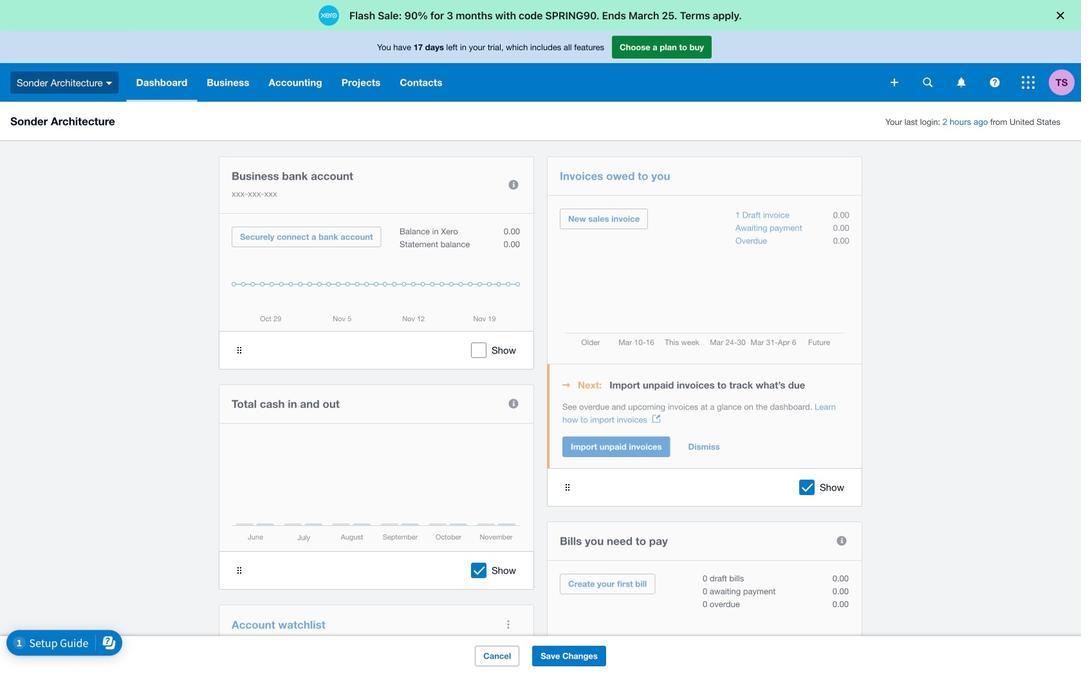 Task type: vqa. For each thing, say whether or not it's contained in the screenshot.
the right To
no



Task type: describe. For each thing, give the bounding box(es) containing it.
0 horizontal spatial svg image
[[106, 82, 112, 85]]



Task type: locate. For each thing, give the bounding box(es) containing it.
svg image
[[924, 78, 933, 87], [958, 78, 966, 87], [991, 78, 1000, 87], [891, 79, 899, 86]]

1 horizontal spatial svg image
[[1022, 76, 1035, 89]]

opens in a new tab image
[[653, 415, 661, 423]]

svg image
[[1022, 76, 1035, 89], [106, 82, 112, 85]]

banner
[[0, 31, 1082, 102]]

dialog
[[0, 0, 1082, 31]]

panel body document
[[563, 400, 850, 426]]



